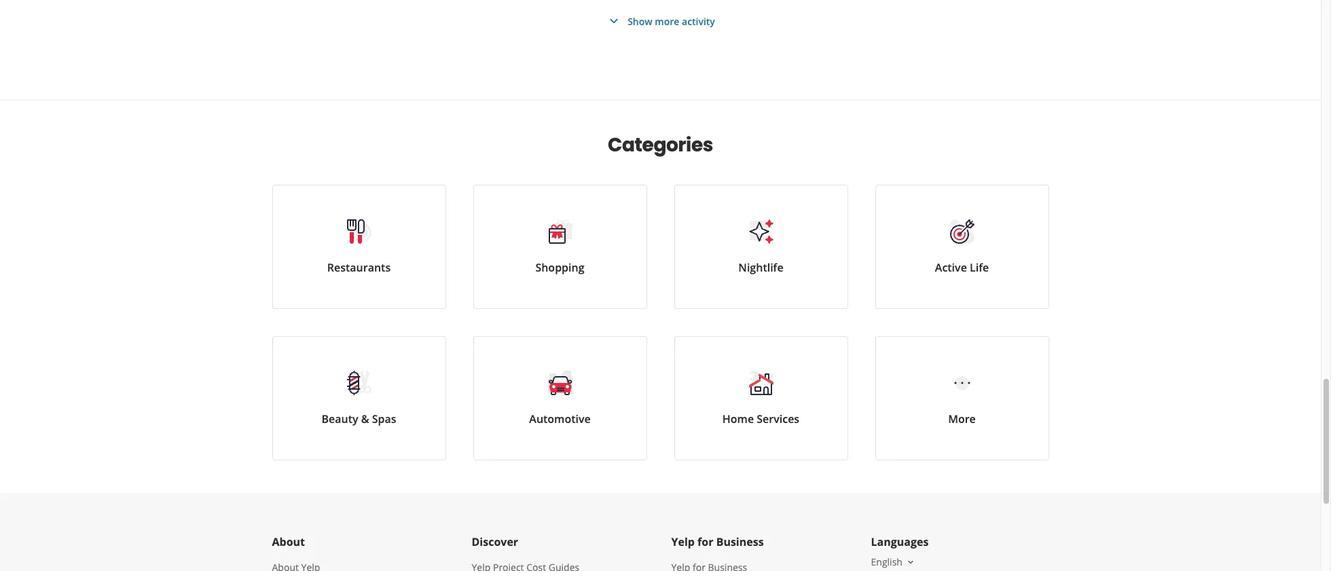 Task type: vqa. For each thing, say whether or not it's contained in the screenshot.
activity at the right of the page
yes



Task type: describe. For each thing, give the bounding box(es) containing it.
automotive link
[[473, 336, 647, 461]]

nightlife
[[739, 260, 784, 275]]

show more activity button
[[606, 13, 715, 29]]

categories
[[608, 132, 713, 158]]

beauty
[[322, 412, 358, 427]]

home
[[723, 412, 754, 427]]

discover
[[472, 535, 518, 550]]

yelp for business
[[671, 535, 764, 550]]

home services
[[723, 412, 800, 427]]

business
[[716, 535, 764, 550]]

more
[[948, 412, 976, 427]]

english button
[[871, 556, 916, 569]]

24 chevron down v2 image
[[606, 13, 622, 29]]

activity
[[682, 15, 715, 28]]

home services link
[[674, 336, 848, 461]]

spas
[[372, 412, 396, 427]]

nightlife link
[[674, 185, 848, 309]]

restaurants link
[[272, 185, 446, 309]]

restaurants
[[327, 260, 391, 275]]

beauty & spas link
[[272, 336, 446, 461]]

show
[[628, 15, 653, 28]]

yelp
[[671, 535, 695, 550]]



Task type: locate. For each thing, give the bounding box(es) containing it.
category navigation section navigation
[[258, 101, 1063, 493]]

active life link
[[875, 185, 1049, 309]]

languages
[[871, 535, 929, 550]]

beauty & spas
[[322, 412, 396, 427]]

automotive
[[529, 412, 591, 427]]

16 chevron down v2 image
[[905, 557, 916, 568]]

active life
[[935, 260, 989, 275]]

shopping
[[536, 260, 585, 275]]

life
[[970, 260, 989, 275]]

services
[[757, 412, 800, 427]]

english
[[871, 556, 903, 569]]

show more activity
[[628, 15, 715, 28]]

&
[[361, 412, 369, 427]]

more
[[655, 15, 680, 28]]

for
[[698, 535, 714, 550]]

shopping link
[[473, 185, 647, 309]]

more link
[[875, 336, 1049, 461]]

about
[[272, 535, 305, 550]]

active
[[935, 260, 967, 275]]



